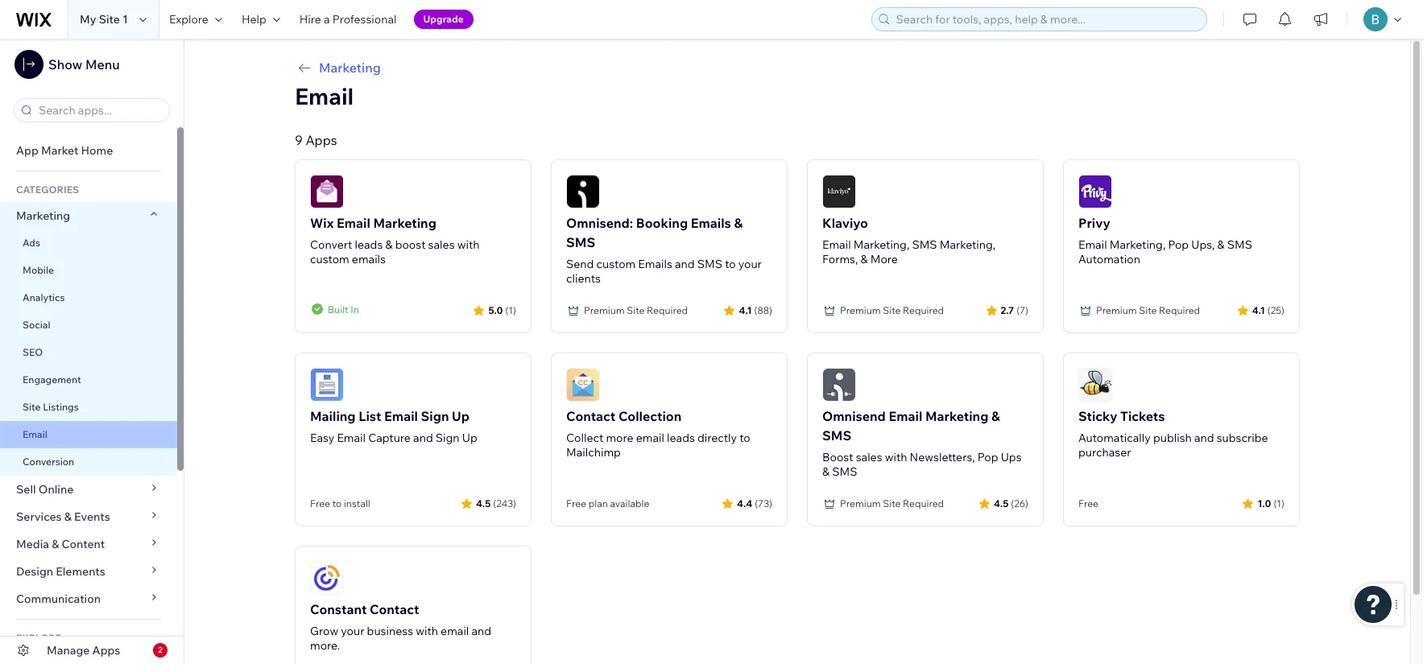Task type: describe. For each thing, give the bounding box(es) containing it.
manage
[[47, 644, 90, 658]]

(1) for sticky tickets
[[1274, 497, 1285, 509]]

sell
[[16, 482, 36, 497]]

4.5 (243)
[[476, 497, 516, 509]]

(26)
[[1011, 497, 1029, 509]]

1 vertical spatial sign
[[436, 431, 460, 445]]

1.0 (1)
[[1258, 497, 1285, 509]]

2.7 (7)
[[1001, 304, 1029, 316]]

show menu button
[[14, 50, 120, 79]]

marketing, for klaviyo
[[854, 238, 910, 252]]

constant contact logo image
[[310, 561, 344, 595]]

and inside sticky tickets automatically publish and subscribe purchaser
[[1194, 431, 1214, 445]]

leads inside wix email marketing convert leads & boost sales with custom emails
[[355, 238, 383, 252]]

analytics
[[23, 292, 65, 304]]

a
[[324, 12, 330, 27]]

required for privy
[[1159, 304, 1200, 317]]

subscribe
[[1217, 431, 1268, 445]]

available
[[610, 498, 649, 510]]

media & content link
[[0, 531, 177, 558]]

elements
[[56, 565, 105, 579]]

sell online link
[[0, 476, 177, 503]]

(243)
[[493, 497, 516, 509]]

app market home link
[[0, 137, 177, 164]]

easy
[[310, 431, 334, 445]]

& inside wix email marketing convert leads & boost sales with custom emails
[[385, 238, 393, 252]]

emails
[[352, 252, 386, 267]]

and inside mailing list email sign up easy email capture and sign up
[[413, 431, 433, 445]]

4.5 for omnisend email marketing & sms
[[994, 497, 1009, 509]]

convert
[[310, 238, 352, 252]]

1 vertical spatial up
[[462, 431, 477, 445]]

email inside contact collection collect more email leads directly to mailchimp
[[636, 431, 664, 445]]

upgrade button
[[414, 10, 473, 29]]

marketing, for privy
[[1110, 238, 1166, 252]]

leads inside contact collection collect more email leads directly to mailchimp
[[667, 431, 695, 445]]

booking
[[636, 215, 688, 231]]

newsletters,
[[910, 450, 975, 465]]

0 vertical spatial sign
[[421, 408, 449, 424]]

show menu
[[48, 56, 120, 72]]

& inside media & content link
[[52, 537, 59, 552]]

communication link
[[0, 586, 177, 613]]

my
[[80, 12, 96, 27]]

sticky tickets logo image
[[1078, 368, 1112, 402]]

contact inside constant contact grow your business with email and more.
[[370, 602, 419, 618]]

omnisend email marketing & sms boost sales with newsletters, pop ups & sms
[[822, 408, 1022, 479]]

marketing inside "sidebar" element
[[16, 209, 70, 223]]

mobile link
[[0, 257, 177, 284]]

3 free from the left
[[1078, 498, 1099, 510]]

email inside "omnisend email marketing & sms boost sales with newsletters, pop ups & sms"
[[889, 408, 922, 424]]

ups,
[[1191, 238, 1215, 252]]

apps for 9 apps
[[306, 132, 337, 148]]

required for omnisend:
[[647, 304, 688, 317]]

services & events
[[16, 510, 110, 524]]

design
[[16, 565, 53, 579]]

ups
[[1001, 450, 1022, 465]]

professional
[[332, 12, 397, 27]]

pop inside privy email marketing, pop ups,  & sms automation
[[1168, 238, 1189, 252]]

engagement
[[23, 374, 81, 386]]

premium for klaviyo
[[840, 304, 881, 317]]

sidebar element
[[0, 39, 184, 664]]

privy
[[1078, 215, 1111, 231]]

publish
[[1153, 431, 1192, 445]]

& inside the omnisend: booking emails & sms send custom emails and sms to your clients
[[734, 215, 743, 231]]

media
[[16, 537, 49, 552]]

contact collection logo image
[[566, 368, 600, 402]]

design elements link
[[0, 558, 177, 586]]

wix
[[310, 215, 334, 231]]

(1) for wix email marketing
[[505, 304, 516, 316]]

1
[[122, 12, 128, 27]]

custom inside wix email marketing convert leads & boost sales with custom emails
[[310, 252, 349, 267]]

categories
[[16, 184, 79, 196]]

marketing inside "omnisend email marketing & sms boost sales with newsletters, pop ups & sms"
[[925, 408, 989, 424]]

to inside contact collection collect more email leads directly to mailchimp
[[740, 431, 750, 445]]

seo link
[[0, 339, 177, 366]]

clients
[[566, 271, 601, 286]]

help
[[242, 12, 266, 27]]

site left 1 on the left top of page
[[99, 12, 120, 27]]

(88)
[[754, 304, 772, 316]]

app
[[16, 143, 39, 158]]

conversion
[[23, 456, 74, 468]]

seo
[[23, 346, 43, 358]]

business
[[367, 624, 413, 639]]

4.4 (73)
[[737, 497, 772, 509]]

list
[[359, 408, 381, 424]]

site for omnisend email marketing & sms
[[883, 498, 901, 510]]

mailing list email sign up easy email capture and sign up
[[310, 408, 477, 445]]

purchaser
[[1078, 445, 1131, 460]]

site for omnisend: booking emails & sms
[[627, 304, 645, 317]]

sms inside privy email marketing, pop ups,  & sms automation
[[1227, 238, 1252, 252]]

email up capture on the left of the page
[[384, 408, 418, 424]]

with inside wix email marketing convert leads & boost sales with custom emails
[[457, 238, 480, 252]]

mailing list email sign up logo image
[[310, 368, 344, 402]]

& inside klaviyo email marketing, sms marketing, forms, & more
[[861, 252, 868, 267]]

boost
[[822, 450, 853, 465]]

and inside the omnisend: booking emails & sms send custom emails and sms to your clients
[[675, 257, 695, 271]]

collection
[[619, 408, 682, 424]]

sales inside "omnisend email marketing & sms boost sales with newsletters, pop ups & sms"
[[856, 450, 882, 465]]

2 marketing, from the left
[[940, 238, 996, 252]]

omnisend:
[[566, 215, 633, 231]]

social
[[23, 319, 50, 331]]

your inside the omnisend: booking emails & sms send custom emails and sms to your clients
[[738, 257, 762, 271]]

mailing
[[310, 408, 356, 424]]

email inside klaviyo email marketing, sms marketing, forms, & more
[[822, 238, 851, 252]]

sms inside klaviyo email marketing, sms marketing, forms, & more
[[912, 238, 937, 252]]

9 apps
[[295, 132, 337, 148]]

social link
[[0, 312, 177, 339]]

9
[[295, 132, 303, 148]]

1 horizontal spatial emails
[[691, 215, 731, 231]]

free for mailing list email sign up
[[310, 498, 330, 510]]

send
[[566, 257, 594, 271]]

collect
[[566, 431, 604, 445]]

pop inside "omnisend email marketing & sms boost sales with newsletters, pop ups & sms"
[[978, 450, 998, 465]]



Task type: vqa. For each thing, say whether or not it's contained in the screenshot.


Task type: locate. For each thing, give the bounding box(es) containing it.
email right the business
[[441, 624, 469, 639]]

sign right capture on the left of the page
[[436, 431, 460, 445]]

1 4.1 from the left
[[739, 304, 752, 316]]

(1) right 5.0
[[505, 304, 516, 316]]

4.1 left the (88)
[[739, 304, 752, 316]]

email
[[295, 82, 354, 110], [337, 215, 370, 231], [822, 238, 851, 252], [1078, 238, 1107, 252], [384, 408, 418, 424], [889, 408, 922, 424], [23, 428, 47, 441], [337, 431, 366, 445]]

1 horizontal spatial apps
[[306, 132, 337, 148]]

apps right 9
[[306, 132, 337, 148]]

2.7
[[1001, 304, 1014, 316]]

marketing up boost
[[373, 215, 436, 231]]

premium site required down "omnisend email marketing & sms boost sales with newsletters, pop ups & sms"
[[840, 498, 944, 510]]

0 vertical spatial contact
[[566, 408, 616, 424]]

marketing,
[[854, 238, 910, 252], [940, 238, 996, 252], [1110, 238, 1166, 252]]

1 vertical spatial emails
[[638, 257, 672, 271]]

email up convert
[[337, 215, 370, 231]]

(7)
[[1017, 304, 1029, 316]]

free down purchaser in the right bottom of the page
[[1078, 498, 1099, 510]]

omnisend
[[822, 408, 886, 424]]

premium down 'forms,'
[[840, 304, 881, 317]]

pop left ups
[[978, 450, 998, 465]]

1 horizontal spatial 4.5
[[994, 497, 1009, 509]]

0 vertical spatial your
[[738, 257, 762, 271]]

email down klaviyo at right
[[822, 238, 851, 252]]

1 4.5 from the left
[[476, 497, 491, 509]]

1 horizontal spatial with
[[457, 238, 480, 252]]

mailchimp
[[566, 445, 621, 460]]

2 horizontal spatial to
[[740, 431, 750, 445]]

klaviyo logo image
[[822, 175, 856, 209]]

required down klaviyo email marketing, sms marketing, forms, & more
[[903, 304, 944, 317]]

0 horizontal spatial your
[[341, 624, 364, 639]]

4.1 for &
[[739, 304, 752, 316]]

1 vertical spatial marketing link
[[0, 202, 177, 230]]

with left newsletters,
[[885, 450, 907, 465]]

(25)
[[1268, 304, 1285, 316]]

4.1 left (25)
[[1252, 304, 1265, 316]]

required down ups,
[[1159, 304, 1200, 317]]

1.0
[[1258, 497, 1271, 509]]

required
[[647, 304, 688, 317], [903, 304, 944, 317], [1159, 304, 1200, 317], [903, 498, 944, 510]]

contact inside contact collection collect more email leads directly to mailchimp
[[566, 408, 616, 424]]

with inside constant contact grow your business with email and more.
[[416, 624, 438, 639]]

free left install
[[310, 498, 330, 510]]

privy email marketing, pop ups,  & sms automation
[[1078, 215, 1252, 267]]

constant
[[310, 602, 367, 618]]

apps
[[306, 132, 337, 148], [92, 644, 120, 658]]

0 vertical spatial leads
[[355, 238, 383, 252]]

show
[[48, 56, 82, 72]]

1 horizontal spatial email
[[636, 431, 664, 445]]

sales
[[428, 238, 455, 252], [856, 450, 882, 465]]

1 horizontal spatial free
[[566, 498, 586, 510]]

email up 9 apps
[[295, 82, 354, 110]]

marketing inside wix email marketing convert leads & boost sales with custom emails
[[373, 215, 436, 231]]

1 horizontal spatial sales
[[856, 450, 882, 465]]

site down "omnisend email marketing & sms boost sales with newsletters, pop ups & sms"
[[883, 498, 901, 510]]

0 horizontal spatial 4.1
[[739, 304, 752, 316]]

email inside constant contact grow your business with email and more.
[[441, 624, 469, 639]]

to inside the omnisend: booking emails & sms send custom emails and sms to your clients
[[725, 257, 736, 271]]

required for klaviyo
[[903, 304, 944, 317]]

hire
[[299, 12, 321, 27]]

0 horizontal spatial 4.5
[[476, 497, 491, 509]]

email down mailing
[[337, 431, 366, 445]]

in
[[351, 303, 359, 315]]

more
[[870, 252, 898, 267]]

1 vertical spatial your
[[341, 624, 364, 639]]

menu
[[85, 56, 120, 72]]

1 vertical spatial (1)
[[1274, 497, 1285, 509]]

premium site required down 'more'
[[840, 304, 944, 317]]

contact up the business
[[370, 602, 419, 618]]

2 horizontal spatial marketing,
[[1110, 238, 1166, 252]]

leads
[[355, 238, 383, 252], [667, 431, 695, 445]]

1 horizontal spatial marketing link
[[295, 58, 1300, 77]]

premium down boost
[[840, 498, 881, 510]]

1 vertical spatial sales
[[856, 450, 882, 465]]

upgrade
[[423, 13, 464, 25]]

required for omnisend
[[903, 498, 944, 510]]

email up conversion
[[23, 428, 47, 441]]

your up 4.1 (88)
[[738, 257, 762, 271]]

0 horizontal spatial leads
[[355, 238, 383, 252]]

0 horizontal spatial (1)
[[505, 304, 516, 316]]

emails right booking
[[691, 215, 731, 231]]

with right boost
[[457, 238, 480, 252]]

free left 'plan'
[[566, 498, 586, 510]]

premium site required
[[584, 304, 688, 317], [840, 304, 944, 317], [1096, 304, 1200, 317], [840, 498, 944, 510]]

0 vertical spatial sales
[[428, 238, 455, 252]]

0 horizontal spatial with
[[416, 624, 438, 639]]

boost
[[395, 238, 426, 252]]

0 horizontal spatial free
[[310, 498, 330, 510]]

omnisend email marketing & sms logo image
[[822, 368, 856, 402]]

email down privy on the right top of the page
[[1078, 238, 1107, 252]]

2 vertical spatial with
[[416, 624, 438, 639]]

more.
[[310, 639, 340, 653]]

1 horizontal spatial (1)
[[1274, 497, 1285, 509]]

site down the omnisend: booking emails & sms send custom emails and sms to your clients
[[627, 304, 645, 317]]

pop
[[1168, 238, 1189, 252], [978, 450, 998, 465]]

premium for privy
[[1096, 304, 1137, 317]]

home
[[81, 143, 113, 158]]

and inside constant contact grow your business with email and more.
[[472, 624, 491, 639]]

0 vertical spatial emails
[[691, 215, 731, 231]]

email right omnisend
[[889, 408, 922, 424]]

automatically
[[1078, 431, 1151, 445]]

2 free from the left
[[566, 498, 586, 510]]

& inside services & events link
[[64, 510, 72, 524]]

0 horizontal spatial marketing,
[[854, 238, 910, 252]]

1 horizontal spatial marketing,
[[940, 238, 996, 252]]

constant contact grow your business with email and more.
[[310, 602, 491, 653]]

(73)
[[755, 497, 772, 509]]

4.4
[[737, 497, 752, 509]]

1 vertical spatial with
[[885, 450, 907, 465]]

services
[[16, 510, 62, 524]]

0 vertical spatial email
[[636, 431, 664, 445]]

1 marketing, from the left
[[854, 238, 910, 252]]

with inside "omnisend email marketing & sms boost sales with newsletters, pop ups & sms"
[[885, 450, 907, 465]]

explore
[[169, 12, 209, 27]]

site down automation
[[1139, 304, 1157, 317]]

tickets
[[1120, 408, 1165, 424]]

1 vertical spatial email
[[441, 624, 469, 639]]

contact collection collect more email leads directly to mailchimp
[[566, 408, 750, 460]]

required down the omnisend: booking emails & sms send custom emails and sms to your clients
[[647, 304, 688, 317]]

0 horizontal spatial emails
[[638, 257, 672, 271]]

premium
[[584, 304, 625, 317], [840, 304, 881, 317], [1096, 304, 1137, 317], [840, 498, 881, 510]]

premium site required for klaviyo
[[840, 304, 944, 317]]

2
[[158, 645, 163, 656]]

5.0
[[488, 304, 503, 316]]

online
[[38, 482, 74, 497]]

required down newsletters,
[[903, 498, 944, 510]]

2 horizontal spatial free
[[1078, 498, 1099, 510]]

apps for manage apps
[[92, 644, 120, 658]]

privy logo image
[[1078, 175, 1112, 209]]

4.1 for pop
[[1252, 304, 1265, 316]]

grow
[[310, 624, 338, 639]]

1 free from the left
[[310, 498, 330, 510]]

0 vertical spatial apps
[[306, 132, 337, 148]]

email link
[[0, 421, 177, 449]]

marketing
[[319, 60, 381, 76], [16, 209, 70, 223], [373, 215, 436, 231], [925, 408, 989, 424]]

(1)
[[505, 304, 516, 316], [1274, 497, 1285, 509]]

omnisend: booking emails & sms logo image
[[566, 175, 600, 209]]

0 horizontal spatial to
[[332, 498, 342, 510]]

0 horizontal spatial custom
[[310, 252, 349, 267]]

marketing up newsletters,
[[925, 408, 989, 424]]

email
[[636, 431, 664, 445], [441, 624, 469, 639]]

1 horizontal spatial to
[[725, 257, 736, 271]]

free plan available
[[566, 498, 649, 510]]

and
[[675, 257, 695, 271], [413, 431, 433, 445], [1194, 431, 1214, 445], [472, 624, 491, 639]]

4.5 for mailing list email sign up
[[476, 497, 491, 509]]

4.5 left (243)
[[476, 497, 491, 509]]

4.1
[[739, 304, 752, 316], [1252, 304, 1265, 316]]

0 horizontal spatial email
[[441, 624, 469, 639]]

marketing down the categories
[[16, 209, 70, 223]]

ads link
[[0, 230, 177, 257]]

free for contact collection
[[566, 498, 586, 510]]

more
[[606, 431, 634, 445]]

0 horizontal spatial sales
[[428, 238, 455, 252]]

apps right manage
[[92, 644, 120, 658]]

communication
[[16, 592, 103, 606]]

leads left directly
[[667, 431, 695, 445]]

5.0 (1)
[[488, 304, 516, 316]]

content
[[62, 537, 105, 552]]

sticky tickets automatically publish and subscribe purchaser
[[1078, 408, 1268, 460]]

install
[[344, 498, 370, 510]]

design elements
[[16, 565, 105, 579]]

klaviyo
[[822, 215, 868, 231]]

site listings link
[[0, 394, 177, 421]]

4.1 (25)
[[1252, 304, 1285, 316]]

1 vertical spatial apps
[[92, 644, 120, 658]]

0 vertical spatial marketing link
[[295, 58, 1300, 77]]

emails down booking
[[638, 257, 672, 271]]

omnisend: booking emails & sms send custom emails and sms to your clients
[[566, 215, 762, 286]]

with right the business
[[416, 624, 438, 639]]

& inside privy email marketing, pop ups,  & sms automation
[[1218, 238, 1225, 252]]

premium for omnisend: booking emails & sms
[[584, 304, 625, 317]]

plan
[[589, 498, 608, 510]]

0 vertical spatial up
[[452, 408, 470, 424]]

0 vertical spatial pop
[[1168, 238, 1189, 252]]

site left listings
[[23, 401, 41, 413]]

Search apps... field
[[34, 99, 164, 122]]

sales inside wix email marketing convert leads & boost sales with custom emails
[[428, 238, 455, 252]]

email down collection
[[636, 431, 664, 445]]

site inside "sidebar" element
[[23, 401, 41, 413]]

premium site required for omnisend:
[[584, 304, 688, 317]]

email inside privy email marketing, pop ups,  & sms automation
[[1078, 238, 1107, 252]]

conversion link
[[0, 449, 177, 476]]

built in
[[328, 303, 359, 315]]

premium site required for omnisend
[[840, 498, 944, 510]]

pop left ups,
[[1168, 238, 1189, 252]]

email inside wix email marketing convert leads & boost sales with custom emails
[[337, 215, 370, 231]]

0 horizontal spatial contact
[[370, 602, 419, 618]]

sign right list
[[421, 408, 449, 424]]

leads right convert
[[355, 238, 383, 252]]

1 vertical spatial contact
[[370, 602, 419, 618]]

0 vertical spatial to
[[725, 257, 736, 271]]

premium for omnisend email marketing & sms
[[840, 498, 881, 510]]

marketing, inside privy email marketing, pop ups,  & sms automation
[[1110, 238, 1166, 252]]

4.5 left (26)
[[994, 497, 1009, 509]]

1 horizontal spatial 4.1
[[1252, 304, 1265, 316]]

0 horizontal spatial marketing link
[[0, 202, 177, 230]]

sell online
[[16, 482, 74, 497]]

1 horizontal spatial your
[[738, 257, 762, 271]]

hire a professional link
[[290, 0, 406, 39]]

1 horizontal spatial custom
[[596, 257, 636, 271]]

wix email marketing convert leads & boost sales with custom emails
[[310, 215, 480, 267]]

4.5 (26)
[[994, 497, 1029, 509]]

app market home
[[16, 143, 113, 158]]

premium down clients
[[584, 304, 625, 317]]

2 vertical spatial to
[[332, 498, 342, 510]]

premium down automation
[[1096, 304, 1137, 317]]

explore
[[16, 632, 61, 644]]

site down 'more'
[[883, 304, 901, 317]]

manage apps
[[47, 644, 120, 658]]

(1) right 1.0
[[1274, 497, 1285, 509]]

premium site required down clients
[[584, 304, 688, 317]]

0 horizontal spatial apps
[[92, 644, 120, 658]]

media & content
[[16, 537, 105, 552]]

wix email marketing logo image
[[310, 175, 344, 209]]

premium site required for privy
[[1096, 304, 1200, 317]]

custom right send
[[596, 257, 636, 271]]

custom down wix
[[310, 252, 349, 267]]

site
[[99, 12, 120, 27], [627, 304, 645, 317], [883, 304, 901, 317], [1139, 304, 1157, 317], [23, 401, 41, 413], [883, 498, 901, 510]]

contact up collect
[[566, 408, 616, 424]]

automation
[[1078, 252, 1140, 267]]

2 4.5 from the left
[[994, 497, 1009, 509]]

site for klaviyo
[[883, 304, 901, 317]]

engagement link
[[0, 366, 177, 394]]

0 horizontal spatial pop
[[978, 450, 998, 465]]

0 vertical spatial with
[[457, 238, 480, 252]]

1 horizontal spatial contact
[[566, 408, 616, 424]]

3 marketing, from the left
[[1110, 238, 1166, 252]]

1 vertical spatial to
[[740, 431, 750, 445]]

site for privy
[[1139, 304, 1157, 317]]

email inside "sidebar" element
[[23, 428, 47, 441]]

2 4.1 from the left
[[1252, 304, 1265, 316]]

custom inside the omnisend: booking emails & sms send custom emails and sms to your clients
[[596, 257, 636, 271]]

Search for tools, apps, help & more... field
[[891, 8, 1202, 31]]

marketing down hire a professional
[[319, 60, 381, 76]]

market
[[41, 143, 78, 158]]

1 vertical spatial pop
[[978, 450, 998, 465]]

1 vertical spatial leads
[[667, 431, 695, 445]]

1 horizontal spatial leads
[[667, 431, 695, 445]]

to
[[725, 257, 736, 271], [740, 431, 750, 445], [332, 498, 342, 510]]

1 horizontal spatial pop
[[1168, 238, 1189, 252]]

0 vertical spatial (1)
[[505, 304, 516, 316]]

apps inside "sidebar" element
[[92, 644, 120, 658]]

2 horizontal spatial with
[[885, 450, 907, 465]]

built
[[328, 303, 348, 315]]

site listings
[[23, 401, 79, 413]]

your inside constant contact grow your business with email and more.
[[341, 624, 364, 639]]

your down constant
[[341, 624, 364, 639]]

premium site required down automation
[[1096, 304, 1200, 317]]



